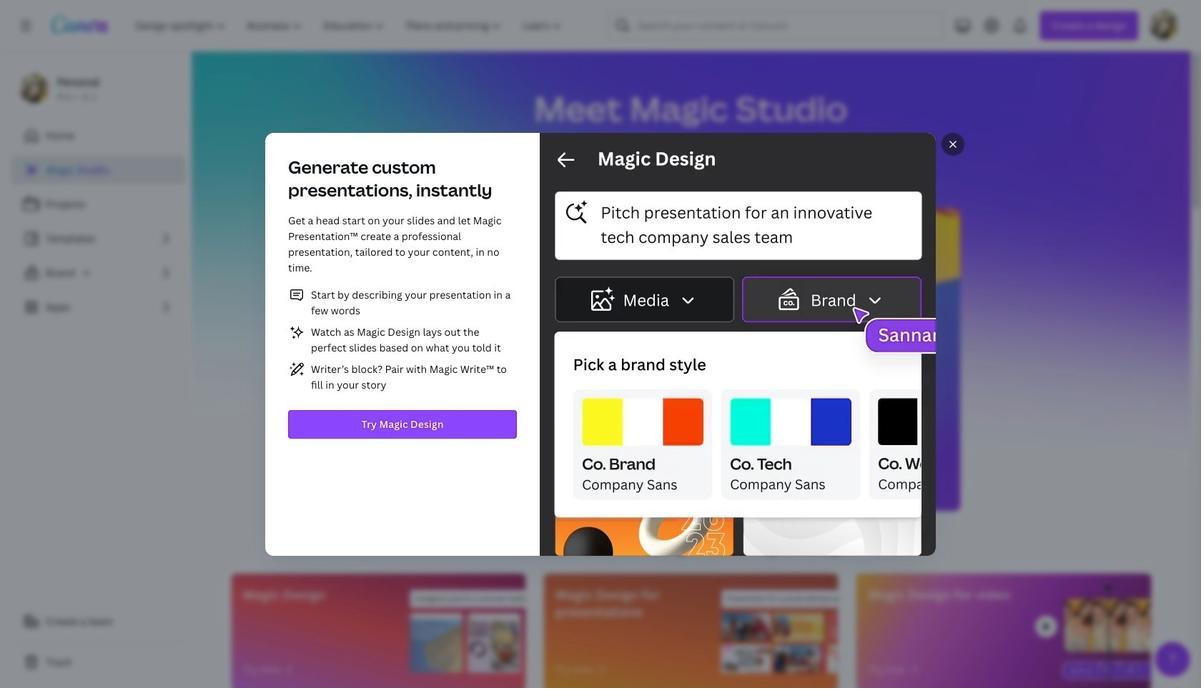 Task type: vqa. For each thing, say whether or not it's contained in the screenshot.
first Story from right
no



Task type: locate. For each thing, give the bounding box(es) containing it.
list
[[11, 156, 186, 322], [288, 286, 517, 393]]

None search field
[[609, 11, 944, 40]]

0 horizontal spatial list
[[11, 156, 186, 322]]



Task type: describe. For each thing, give the bounding box(es) containing it.
top level navigation element
[[126, 11, 575, 40]]

1 horizontal spatial list
[[288, 286, 517, 393]]



